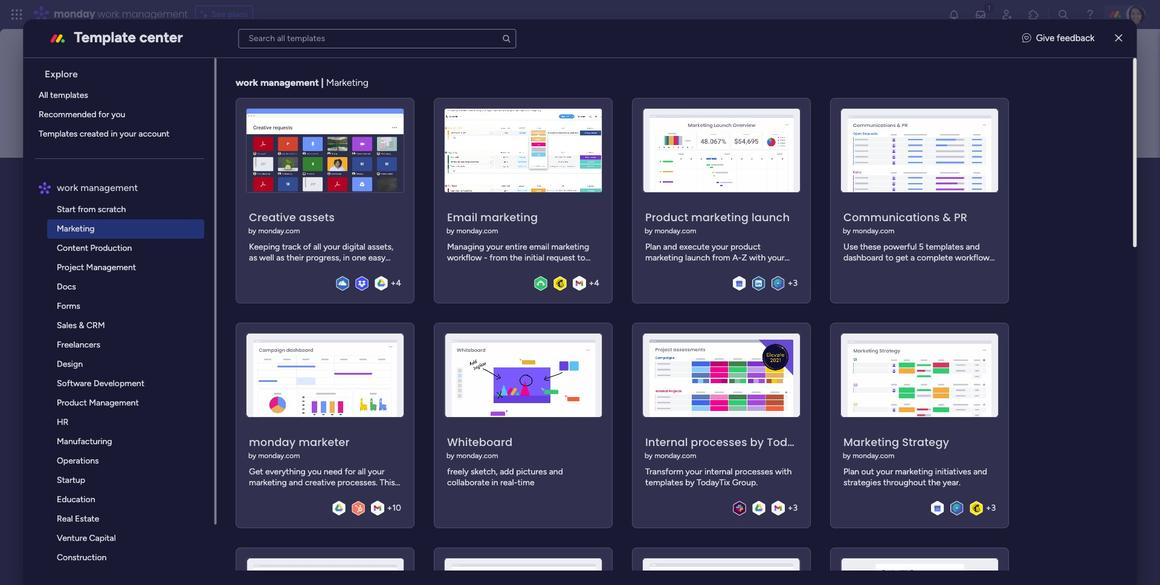 Task type: locate. For each thing, give the bounding box(es) containing it.
processes inside transform your internal processes with templates by todaytix group.
[[735, 466, 774, 477]]

by inside email marketing by monday.com
[[447, 226, 455, 235]]

boards down scratch
[[101, 235, 131, 246]]

templates inside button
[[120, 299, 163, 311]]

1 horizontal spatial in
[[159, 268, 168, 282]]

1 horizontal spatial from
[[97, 299, 118, 311]]

2 vertical spatial management
[[81, 182, 138, 193]]

0 horizontal spatial + 4
[[391, 278, 402, 288]]

management
[[86, 262, 136, 273], [89, 398, 139, 408]]

processes
[[691, 434, 748, 449], [735, 466, 774, 477]]

1 vertical spatial product
[[57, 398, 87, 408]]

marketing up out
[[844, 434, 900, 449]]

marketing for marketing
[[57, 224, 95, 234]]

plan
[[844, 466, 860, 477]]

1 vertical spatial &
[[79, 320, 85, 331]]

design
[[57, 359, 83, 369]]

1 + 4 from the left
[[391, 278, 402, 288]]

1 vertical spatial management
[[89, 398, 139, 408]]

marketing inside the work management templates element
[[57, 224, 95, 234]]

from inside button
[[97, 299, 118, 311]]

workflow
[[956, 252, 990, 263]]

to left get on the top right
[[886, 252, 894, 263]]

from inside the work management templates element
[[78, 204, 96, 215]]

1 horizontal spatial to
[[981, 263, 989, 274]]

0 horizontal spatial 4
[[396, 278, 402, 288]]

1 vertical spatial processes
[[735, 466, 774, 477]]

management for project management
[[86, 262, 136, 273]]

monday left marketer
[[249, 434, 296, 449]]

account
[[139, 129, 170, 139]]

your right out
[[877, 466, 894, 477]]

a
[[911, 252, 915, 263]]

your down you
[[120, 129, 137, 139]]

to down workflow at the right of page
[[981, 263, 989, 274]]

0 vertical spatial add
[[140, 192, 158, 202]]

add for add from templates
[[77, 299, 95, 311]]

crm
[[87, 320, 105, 331]]

add
[[500, 466, 514, 477]]

utilize
[[956, 263, 979, 274]]

0 horizontal spatial your
[[120, 129, 137, 139]]

+ 4
[[391, 278, 402, 288], [589, 278, 600, 288]]

&
[[943, 210, 952, 225], [79, 320, 85, 331]]

from up crm
[[97, 299, 118, 311]]

real
[[57, 514, 73, 524]]

todaytix up with
[[767, 434, 816, 449]]

0 horizontal spatial monday
[[54, 7, 95, 21]]

and inside freely sketch, add pictures and collaborate in real-time
[[549, 466, 563, 477]]

management up scratch
[[81, 182, 138, 193]]

from for add
[[97, 299, 118, 311]]

marketing
[[481, 210, 538, 225], [692, 210, 749, 225], [896, 466, 934, 477]]

+
[[391, 278, 396, 288], [589, 278, 595, 288], [788, 278, 794, 288], [387, 503, 393, 513], [788, 503, 794, 513], [987, 503, 992, 513]]

2 vertical spatial work
[[57, 182, 78, 193]]

0 horizontal spatial todaytix
[[697, 477, 731, 488]]

0 horizontal spatial marketing
[[57, 224, 95, 234]]

2 horizontal spatial your
[[877, 466, 894, 477]]

strategy
[[903, 434, 950, 449]]

0 vertical spatial processes
[[691, 434, 748, 449]]

communications
[[844, 210, 941, 225]]

email marketing by monday.com
[[447, 210, 538, 235]]

from right start
[[78, 204, 96, 215]]

list box
[[28, 58, 217, 585]]

product inside the work management templates element
[[57, 398, 87, 408]]

dashboard
[[844, 252, 884, 263]]

1 horizontal spatial product
[[646, 210, 689, 225]]

templates up complete
[[926, 242, 964, 252]]

management inside list box
[[81, 182, 138, 193]]

you
[[67, 268, 85, 282]]

marketing for product
[[692, 210, 749, 225]]

by
[[249, 226, 257, 235], [447, 226, 455, 235], [645, 226, 653, 235], [843, 226, 851, 235], [751, 434, 765, 449], [249, 451, 257, 460], [447, 451, 455, 460], [645, 451, 653, 460], [843, 451, 851, 460], [686, 477, 695, 488]]

james peterson image
[[1127, 5, 1146, 24]]

0 horizontal spatial from
[[78, 204, 96, 215]]

management
[[122, 7, 188, 21], [261, 77, 319, 88], [81, 182, 138, 193]]

top
[[874, 274, 887, 284]]

in
[[111, 129, 118, 139], [159, 268, 168, 282], [492, 477, 499, 488]]

todaytix inside internal processes by todaytix group by monday.com
[[767, 434, 816, 449]]

sales
[[57, 320, 77, 331]]

management down production
[[86, 262, 136, 273]]

management for work management | marketing
[[261, 77, 319, 88]]

1 vertical spatial from
[[97, 299, 118, 311]]

marketing for email
[[481, 210, 538, 225]]

templates
[[50, 90, 88, 100], [926, 242, 964, 252], [120, 299, 163, 311], [646, 477, 684, 488]]

monday work management
[[54, 7, 188, 21]]

give feedback link
[[1023, 32, 1095, 45]]

& left "pr"
[[943, 210, 952, 225]]

todaytix down internal
[[697, 477, 731, 488]]

4 for marketing
[[595, 278, 600, 288]]

1 vertical spatial work
[[236, 77, 258, 88]]

1 vertical spatial marketing
[[57, 224, 95, 234]]

add down new
[[140, 192, 158, 202]]

0 horizontal spatial to
[[886, 252, 894, 263]]

2 horizontal spatial work
[[236, 77, 258, 88]]

1 horizontal spatial &
[[943, 210, 952, 225]]

0 vertical spatial todaytix
[[767, 434, 816, 449]]

1 vertical spatial monday
[[249, 434, 296, 449]]

template center
[[74, 28, 183, 46]]

0 vertical spatial marketing
[[326, 77, 369, 88]]

group.
[[733, 477, 758, 488]]

0 horizontal spatial marketing
[[481, 210, 538, 225]]

0 vertical spatial to
[[886, 252, 894, 263]]

these
[[861, 242, 882, 252]]

work.
[[918, 274, 939, 284]]

New Workspace field
[[138, 162, 992, 189]]

email
[[448, 210, 478, 225]]

0 horizontal spatial &
[[79, 320, 85, 331]]

templates down you have 0 boards in this workspace
[[120, 299, 163, 311]]

new
[[141, 162, 182, 189]]

2 4 from the left
[[595, 278, 600, 288]]

management up center
[[122, 7, 188, 21]]

apps image
[[1028, 8, 1040, 21]]

marketing up throughout on the bottom right of the page
[[896, 466, 934, 477]]

product inside product marketing launch by monday.com
[[646, 210, 689, 225]]

processes up internal
[[691, 434, 748, 449]]

& inside the work management templates element
[[79, 320, 85, 331]]

the
[[929, 477, 941, 488]]

1 horizontal spatial marketing
[[692, 210, 749, 225]]

boards right the 0
[[123, 268, 157, 282]]

by inside communications & pr by monday.com
[[843, 226, 851, 235]]

2 + 4 from the left
[[589, 278, 600, 288]]

management down development
[[89, 398, 139, 408]]

marketing inside email marketing by monday.com
[[481, 210, 538, 225]]

& left crm
[[79, 320, 85, 331]]

marketing up the recent
[[57, 224, 95, 234]]

0 horizontal spatial add
[[77, 299, 95, 311]]

Search all templates search field
[[238, 29, 517, 48]]

monday for work
[[54, 7, 95, 21]]

0 vertical spatial product
[[646, 210, 689, 225]]

monday inside monday marketer by monday.com
[[249, 434, 296, 449]]

1 horizontal spatial marketing
[[326, 77, 369, 88]]

to
[[886, 252, 894, 263], [981, 263, 989, 274]]

internal
[[705, 466, 733, 477]]

marketing right |
[[326, 77, 369, 88]]

work management
[[57, 182, 138, 193]]

1 horizontal spatial 4
[[595, 278, 600, 288]]

search image
[[502, 34, 512, 43]]

3 for marketing strategy
[[992, 503, 996, 513]]

transform your internal processes with templates by todaytix group.
[[646, 466, 792, 488]]

monday.com inside whiteboard by monday.com
[[457, 451, 499, 460]]

hr
[[57, 417, 69, 427]]

pr
[[955, 210, 968, 225]]

processes up group.
[[735, 466, 774, 477]]

0 horizontal spatial in
[[111, 129, 118, 139]]

transform
[[646, 466, 684, 477]]

your left internal
[[686, 466, 703, 477]]

1 vertical spatial management
[[261, 77, 319, 88]]

marketing left launch
[[692, 210, 749, 225]]

in left real-
[[492, 477, 499, 488]]

start
[[57, 204, 76, 215]]

1 horizontal spatial work
[[98, 7, 119, 21]]

1 vertical spatial boards
[[123, 268, 157, 282]]

marketing for marketing strategy by monday.com
[[844, 434, 900, 449]]

management left |
[[261, 77, 319, 88]]

use
[[844, 242, 859, 252]]

1 horizontal spatial your
[[686, 466, 703, 477]]

templates down transform
[[646, 477, 684, 488]]

0 vertical spatial from
[[78, 204, 96, 215]]

1 horizontal spatial monday
[[249, 434, 296, 449]]

team
[[919, 263, 939, 274]]

1 horizontal spatial add
[[140, 192, 158, 202]]

monday.com inside marketing strategy by monday.com
[[853, 451, 895, 460]]

0 vertical spatial management
[[86, 262, 136, 273]]

marketing inside marketing strategy by monday.com
[[844, 434, 900, 449]]

+ for product marketing launch
[[788, 278, 794, 288]]

management for work management
[[81, 182, 138, 193]]

& inside communications & pr by monday.com
[[943, 210, 952, 225]]

recommended
[[39, 109, 97, 120]]

marketing inside product marketing launch by monday.com
[[692, 210, 749, 225]]

0 horizontal spatial product
[[57, 398, 87, 408]]

2 vertical spatial marketing
[[844, 434, 900, 449]]

todaytix
[[767, 434, 816, 449], [697, 477, 731, 488]]

0 horizontal spatial work
[[57, 182, 78, 193]]

out
[[862, 466, 875, 477]]

1 4 from the left
[[396, 278, 402, 288]]

on
[[862, 274, 872, 284]]

work management templates element
[[35, 200, 214, 585]]

and right initiatives
[[974, 466, 988, 477]]

0
[[114, 268, 121, 282]]

and inside plan out your marketing initiatives and strategies throughout the year.
[[974, 466, 988, 477]]

internal processes by todaytix group by monday.com
[[645, 434, 854, 460]]

and up workflow at the right of page
[[966, 242, 980, 252]]

you have 0 boards in this workspace
[[67, 268, 244, 282]]

software
[[57, 378, 92, 389]]

monday up template
[[54, 7, 95, 21]]

add inside button
[[77, 299, 95, 311]]

1 horizontal spatial todaytix
[[767, 434, 816, 449]]

product
[[646, 210, 689, 225], [57, 398, 87, 408]]

1 horizontal spatial + 4
[[589, 278, 600, 288]]

manufacturing
[[57, 436, 112, 447]]

monday.com inside "creative assets by monday.com"
[[258, 226, 300, 235]]

2 vertical spatial in
[[492, 477, 499, 488]]

education
[[57, 494, 95, 505]]

4 for assets
[[396, 278, 402, 288]]

v2 user feedback image
[[1023, 32, 1032, 45]]

their
[[899, 274, 916, 284]]

list box containing explore
[[28, 58, 217, 585]]

0 vertical spatial &
[[943, 210, 952, 225]]

monday.com
[[258, 226, 300, 235], [457, 226, 499, 235], [655, 226, 697, 235], [853, 226, 895, 235], [258, 451, 300, 460], [457, 451, 499, 460], [655, 451, 697, 460], [853, 451, 895, 460]]

template
[[74, 28, 136, 46]]

2 horizontal spatial marketing
[[896, 466, 934, 477]]

templates up recommended
[[50, 90, 88, 100]]

0 vertical spatial monday
[[54, 7, 95, 21]]

+ for email marketing
[[589, 278, 595, 288]]

in left this
[[159, 268, 168, 282]]

and right pictures at the bottom left of page
[[549, 466, 563, 477]]

2 horizontal spatial marketing
[[844, 434, 900, 449]]

real estate
[[57, 514, 99, 524]]

2 horizontal spatial in
[[492, 477, 499, 488]]

all
[[39, 90, 48, 100]]

1 vertical spatial todaytix
[[697, 477, 731, 488]]

add up sales & crm
[[77, 299, 95, 311]]

0 vertical spatial in
[[111, 129, 118, 139]]

and inside use these powerful 5 templates and dashboard to get a complete workflow any public relations team can utilize to stay on top of their work.
[[966, 242, 980, 252]]

notifications image
[[948, 8, 960, 21]]

your inside explore element
[[120, 129, 137, 139]]

3 for internal processes by todaytix group
[[794, 503, 798, 513]]

1 vertical spatial add
[[77, 299, 95, 311]]

marketing right email
[[481, 210, 538, 225]]

monday
[[54, 7, 95, 21], [249, 434, 296, 449]]

start from scratch
[[57, 204, 126, 215]]

group
[[819, 434, 854, 449]]

None search field
[[238, 29, 517, 48]]

in down you
[[111, 129, 118, 139]]



Task type: describe. For each thing, give the bounding box(es) containing it.
1 vertical spatial in
[[159, 268, 168, 282]]

and for pr
[[966, 242, 980, 252]]

explore
[[45, 68, 78, 80]]

inbox image
[[975, 8, 987, 21]]

this
[[171, 268, 189, 282]]

workspace
[[187, 162, 294, 189]]

+ for monday marketer
[[387, 503, 393, 513]]

all templates
[[39, 90, 88, 100]]

startup
[[57, 475, 86, 485]]

can
[[941, 263, 954, 274]]

templates
[[39, 129, 78, 139]]

freelancers
[[57, 340, 101, 350]]

project management
[[57, 262, 136, 273]]

development
[[94, 378, 145, 389]]

marketer
[[299, 434, 350, 449]]

0 vertical spatial work
[[98, 7, 119, 21]]

of
[[889, 274, 897, 284]]

give feedback
[[1036, 33, 1095, 44]]

sketch,
[[471, 466, 498, 477]]

templates inside transform your internal processes with templates by todaytix group.
[[646, 477, 684, 488]]

give
[[1036, 33, 1055, 44]]

launch
[[752, 210, 790, 225]]

feedback
[[1057, 33, 1095, 44]]

time
[[518, 477, 535, 488]]

description
[[201, 192, 244, 202]]

stay
[[844, 274, 860, 284]]

monday for marketer
[[249, 434, 296, 449]]

real-
[[501, 477, 518, 488]]

internal
[[646, 434, 688, 449]]

venture capital
[[57, 533, 116, 543]]

forms
[[57, 301, 81, 311]]

by inside product marketing launch by monday.com
[[645, 226, 653, 235]]

+ 3 for marketing strategy
[[987, 503, 996, 513]]

complete
[[918, 252, 953, 263]]

scratch
[[98, 204, 126, 215]]

templates created in your account
[[39, 129, 170, 139]]

by inside whiteboard by monday.com
[[447, 451, 455, 460]]

product marketing launch by monday.com
[[645, 210, 790, 235]]

monday.com inside communications & pr by monday.com
[[853, 226, 895, 235]]

0 vertical spatial management
[[122, 7, 188, 21]]

sales & crm
[[57, 320, 105, 331]]

pictures
[[517, 466, 547, 477]]

center
[[139, 28, 183, 46]]

you
[[112, 109, 126, 120]]

from for start
[[78, 204, 96, 215]]

whiteboard by monday.com
[[447, 434, 513, 460]]

in inside explore element
[[111, 129, 118, 139]]

+ 3 for internal processes by todaytix group
[[788, 503, 798, 513]]

+ 10
[[387, 503, 402, 513]]

help image
[[1084, 8, 1096, 21]]

+ 4 for email marketing
[[589, 278, 600, 288]]

work management | marketing
[[236, 77, 369, 88]]

management for product management
[[89, 398, 139, 408]]

your inside transform your internal processes with templates by todaytix group.
[[686, 466, 703, 477]]

have
[[88, 268, 111, 282]]

product for management
[[57, 398, 87, 408]]

content production
[[57, 243, 132, 253]]

add for add
[[140, 192, 158, 202]]

templates inside explore element
[[50, 90, 88, 100]]

see plans
[[211, 9, 248, 19]]

assets
[[299, 210, 335, 225]]

0 vertical spatial boards
[[101, 235, 131, 246]]

plan out your marketing initiatives and strategies throughout the year.
[[844, 466, 988, 488]]

select product image
[[11, 8, 23, 21]]

monday.com inside internal processes by todaytix group by monday.com
[[655, 451, 697, 460]]

relations
[[885, 263, 917, 274]]

monday.com inside product marketing launch by monday.com
[[655, 226, 697, 235]]

operations
[[57, 456, 99, 466]]

1 vertical spatial to
[[981, 263, 989, 274]]

communications & pr by monday.com
[[843, 210, 968, 235]]

+ 3 for product marketing launch
[[788, 278, 798, 288]]

by inside "creative assets by monday.com"
[[249, 226, 257, 235]]

search everything image
[[1058, 8, 1070, 21]]

templates inside use these powerful 5 templates and dashboard to get a complete workflow any public relations team can utilize to stay on top of their work.
[[926, 242, 964, 252]]

initiatives
[[936, 466, 972, 477]]

plans
[[228, 9, 248, 19]]

+ for internal processes by todaytix group
[[788, 503, 794, 513]]

work for work management
[[57, 182, 78, 193]]

add from templates
[[77, 299, 163, 311]]

monday.com inside monday marketer by monday.com
[[258, 451, 300, 460]]

any
[[844, 263, 857, 274]]

& for communications
[[943, 210, 952, 225]]

product for marketing
[[646, 210, 689, 225]]

+ for marketing strategy
[[987, 503, 992, 513]]

by inside transform your internal processes with templates by todaytix group.
[[686, 477, 695, 488]]

invite members image
[[1002, 8, 1014, 21]]

estate
[[75, 514, 99, 524]]

work for work management | marketing
[[236, 77, 258, 88]]

production
[[91, 243, 132, 253]]

software development
[[57, 378, 145, 389]]

use these powerful 5 templates and dashboard to get a complete workflow any public relations team can utilize to stay on top of their work.
[[844, 242, 990, 284]]

+ for creative assets
[[391, 278, 396, 288]]

for
[[99, 109, 110, 120]]

in inside freely sketch, add pictures and collaborate in real-time
[[492, 477, 499, 488]]

created
[[80, 129, 109, 139]]

3 for product marketing launch
[[794, 278, 798, 288]]

10
[[393, 503, 402, 513]]

processes inside internal processes by todaytix group by monday.com
[[691, 434, 748, 449]]

capital
[[89, 533, 116, 543]]

& for sales
[[79, 320, 85, 331]]

monday marketer by monday.com
[[249, 434, 350, 460]]

add from templates button
[[67, 293, 173, 317]]

and for by
[[974, 466, 988, 477]]

throughout
[[884, 477, 927, 488]]

construction
[[57, 552, 107, 563]]

by inside marketing strategy by monday.com
[[843, 451, 851, 460]]

content
[[57, 243, 89, 253]]

recent boards
[[68, 235, 131, 246]]

by inside monday marketer by monday.com
[[249, 451, 257, 460]]

close image
[[1116, 34, 1123, 43]]

workspace
[[191, 268, 244, 282]]

marketing strategy by monday.com
[[843, 434, 950, 460]]

monday.com inside email marketing by monday.com
[[457, 226, 499, 235]]

1 image
[[984, 1, 995, 14]]

whiteboard
[[448, 434, 513, 449]]

explore heading
[[35, 58, 214, 86]]

marketing inside plan out your marketing initiatives and strategies throughout the year.
[[896, 466, 934, 477]]

explore element
[[35, 86, 214, 144]]

see plans button
[[195, 5, 253, 24]]

new workspace
[[141, 162, 294, 189]]

product management
[[57, 398, 139, 408]]

members
[[145, 235, 186, 246]]

see
[[211, 9, 226, 19]]

recommended for you
[[39, 109, 126, 120]]

your inside plan out your marketing initiatives and strategies throughout the year.
[[877, 466, 894, 477]]

todaytix inside transform your internal processes with templates by todaytix group.
[[697, 477, 731, 488]]

freely sketch, add pictures and collaborate in real-time
[[448, 466, 563, 488]]

docs
[[57, 282, 76, 292]]

+ 4 for creative assets
[[391, 278, 402, 288]]



Task type: vqa. For each thing, say whether or not it's contained in the screenshot.
monday work management
yes



